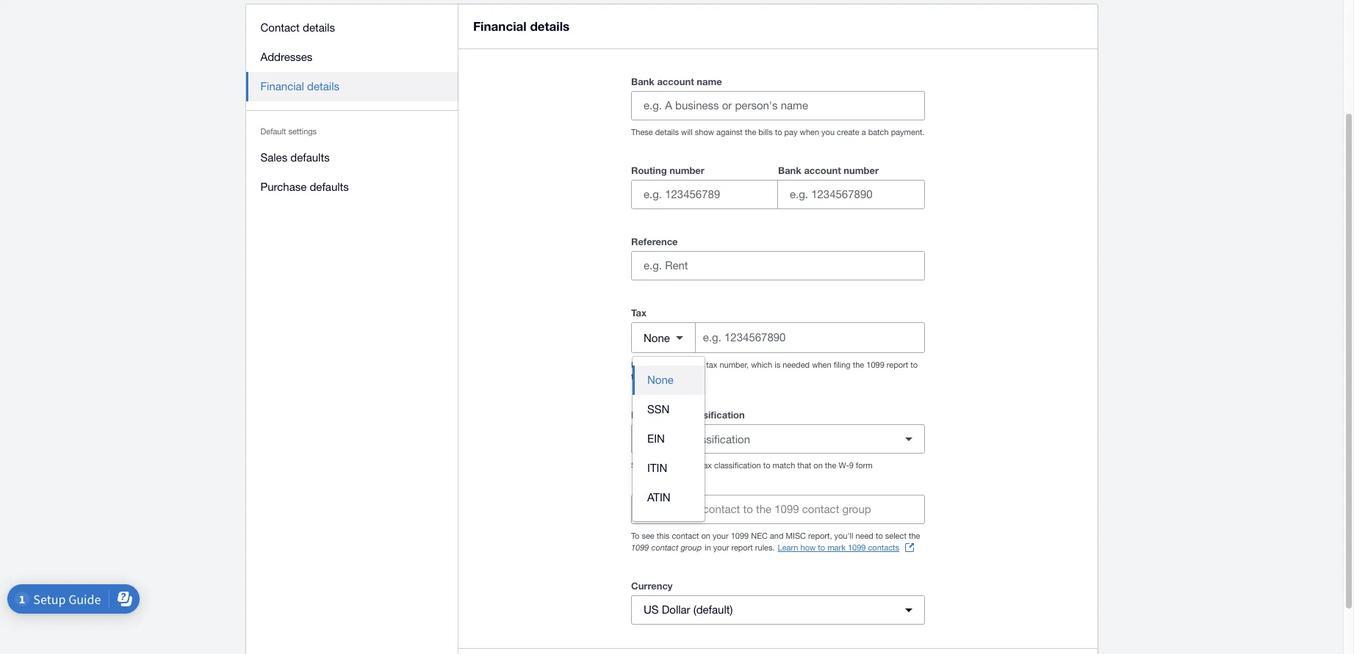 Task type: locate. For each thing, give the bounding box(es) containing it.
0 horizontal spatial number
[[670, 165, 705, 176]]

1 vertical spatial group
[[681, 543, 702, 553]]

to
[[775, 128, 782, 137], [911, 361, 918, 370], [763, 462, 771, 470], [743, 503, 753, 516], [876, 532, 883, 541], [818, 544, 825, 553]]

classification for federal tax classification
[[685, 409, 745, 421]]

account for name
[[657, 76, 694, 87]]

classification for select a classification
[[687, 433, 750, 446]]

2 vertical spatial tax
[[701, 462, 712, 470]]

your
[[653, 361, 668, 370], [713, 532, 729, 541], [714, 544, 729, 553]]

0 vertical spatial tax
[[706, 361, 718, 370]]

in
[[705, 544, 711, 553]]

0 vertical spatial group
[[843, 503, 871, 516]]

classification inside select a classification 'popup button'
[[687, 433, 750, 446]]

sales defaults button
[[246, 143, 459, 173]]

Reference field
[[632, 252, 925, 280]]

1 vertical spatial group
[[633, 357, 705, 522]]

your up irs.
[[653, 361, 668, 370]]

2 vertical spatial your
[[714, 544, 729, 553]]

account
[[657, 76, 694, 87], [804, 165, 841, 176]]

number,
[[720, 361, 749, 370]]

purchase defaults
[[261, 181, 349, 193]]

the left w-
[[825, 462, 837, 470]]

the right filing
[[853, 361, 864, 370]]

your right in
[[714, 544, 729, 553]]

bank account number
[[778, 165, 879, 176]]

0 horizontal spatial on
[[702, 532, 711, 541]]

defaults for purchase defaults
[[310, 181, 349, 193]]

1 vertical spatial report
[[732, 544, 753, 553]]

see
[[642, 532, 655, 541]]

w-
[[839, 462, 850, 470]]

0 vertical spatial bank
[[631, 76, 655, 87]]

none down enter
[[647, 374, 674, 387]]

itin
[[647, 462, 667, 475]]

1 vertical spatial on
[[702, 532, 711, 541]]

name
[[697, 76, 722, 87]]

none down tax
[[644, 332, 670, 344]]

0 vertical spatial account
[[657, 76, 694, 87]]

0 horizontal spatial bank
[[631, 76, 655, 87]]

group
[[631, 162, 925, 209], [633, 357, 705, 522]]

1 horizontal spatial account
[[804, 165, 841, 176]]

show
[[695, 128, 714, 137]]

reference group
[[631, 233, 925, 281]]

on right that
[[814, 462, 823, 470]]

defaults for sales defaults
[[291, 151, 330, 164]]

number up bank account number field
[[844, 165, 879, 176]]

specify
[[631, 462, 658, 470]]

enter
[[631, 361, 650, 370]]

bank down pay
[[778, 165, 802, 176]]

financial
[[473, 18, 527, 34], [261, 80, 305, 93]]

none
[[644, 332, 670, 344], [647, 374, 674, 387]]

on
[[814, 462, 823, 470], [702, 532, 711, 541]]

0 horizontal spatial financial
[[261, 80, 305, 93]]

0 horizontal spatial this
[[657, 532, 670, 541]]

defaults down sales defaults button
[[310, 181, 349, 193]]

defaults down settings
[[291, 151, 330, 164]]

1 vertical spatial bank
[[778, 165, 802, 176]]

contact
[[261, 21, 300, 34]]

2 number from the left
[[844, 165, 879, 176]]

contact
[[703, 503, 740, 516], [802, 503, 840, 516], [672, 532, 699, 541], [652, 543, 679, 553]]

mark
[[828, 544, 846, 553]]

contact down the see
[[652, 543, 679, 553]]

none inside button
[[647, 374, 674, 387]]

1 horizontal spatial group
[[843, 503, 871, 516]]

1 horizontal spatial report
[[887, 361, 909, 370]]

federal
[[674, 462, 699, 470]]

0 vertical spatial financial details
[[473, 18, 570, 34]]

1 horizontal spatial financial
[[473, 18, 527, 34]]

Bank account name field
[[632, 92, 925, 120]]

0 horizontal spatial a
[[678, 433, 684, 446]]

defaults inside button
[[291, 151, 330, 164]]

1 horizontal spatial on
[[814, 462, 823, 470]]

purchase
[[261, 181, 307, 193]]

this inside to see this contact on your 1099 nec and misc report, you'll need to select the 1099 contact group in your report rules. learn how to mark 1099 contacts
[[657, 532, 670, 541]]

to
[[631, 532, 640, 541]]

classification
[[685, 409, 745, 421], [687, 433, 750, 446], [714, 462, 761, 470]]

1 vertical spatial this
[[657, 532, 670, 541]]

will
[[681, 128, 693, 137]]

ein
[[647, 433, 665, 445]]

currency
[[631, 581, 673, 592]]

0 vertical spatial defaults
[[291, 151, 330, 164]]

1 horizontal spatial this
[[683, 503, 700, 516]]

financial details
[[473, 18, 570, 34], [261, 80, 340, 93]]

tax inside enter your contact's tax number, which is needed when filing the 1099 report to the irs.
[[706, 361, 718, 370]]

1099 up misc
[[775, 503, 799, 516]]

the right select
[[909, 532, 920, 541]]

which
[[751, 361, 773, 370]]

filing
[[834, 361, 851, 370]]

learn
[[778, 544, 799, 553]]

sales
[[261, 151, 288, 164]]

classification down federal tax classification on the bottom of page
[[687, 433, 750, 446]]

0 vertical spatial a
[[862, 128, 866, 137]]

tax
[[706, 361, 718, 370], [668, 409, 682, 421], [701, 462, 712, 470]]

atin button
[[633, 484, 705, 513]]

to right filing
[[911, 361, 918, 370]]

report inside to see this contact on your 1099 nec and misc report, you'll need to select the 1099 contact group in your report rules. learn how to mark 1099 contacts
[[732, 544, 753, 553]]

1 vertical spatial financial
[[261, 80, 305, 93]]

0 vertical spatial none
[[644, 332, 670, 344]]

0 vertical spatial financial
[[473, 18, 527, 34]]

0 vertical spatial report
[[887, 361, 909, 370]]

a left batch
[[862, 128, 866, 137]]

defaults
[[291, 151, 330, 164], [310, 181, 349, 193]]

1099 down need at the right of page
[[848, 544, 866, 553]]

select a classification button
[[631, 425, 925, 454]]

none for none button on the bottom of page
[[647, 374, 674, 387]]

0 vertical spatial group
[[631, 162, 925, 209]]

1 vertical spatial financial details
[[261, 80, 340, 93]]

rules.
[[755, 544, 775, 553]]

account up bank account number field
[[804, 165, 841, 176]]

none button
[[633, 366, 705, 395]]

your left nec
[[713, 532, 729, 541]]

this right the add
[[683, 503, 700, 516]]

1 horizontal spatial number
[[844, 165, 879, 176]]

0 vertical spatial classification
[[685, 409, 745, 421]]

1 vertical spatial a
[[678, 433, 684, 446]]

when
[[800, 128, 820, 137], [812, 361, 832, 370]]

9
[[849, 462, 854, 470]]

tax up ein button
[[668, 409, 682, 421]]

1 vertical spatial defaults
[[310, 181, 349, 193]]

defaults inside button
[[310, 181, 349, 193]]

1 vertical spatial none
[[647, 374, 674, 387]]

1 horizontal spatial bank
[[778, 165, 802, 176]]

on up in
[[702, 532, 711, 541]]

this
[[683, 503, 700, 516], [657, 532, 670, 541]]

the
[[745, 128, 756, 137], [853, 361, 864, 370], [631, 373, 643, 381], [661, 462, 672, 470], [825, 462, 837, 470], [756, 503, 772, 516], [909, 532, 920, 541]]

1 horizontal spatial financial details
[[473, 18, 570, 34]]

default settings
[[261, 127, 317, 136]]

us
[[644, 604, 659, 617]]

1099 right filing
[[867, 361, 885, 370]]

tax
[[631, 307, 647, 319]]

1 vertical spatial classification
[[687, 433, 750, 446]]

0 horizontal spatial financial details
[[261, 80, 340, 93]]

group
[[843, 503, 871, 516], [681, 543, 702, 553]]

1 horizontal spatial a
[[862, 128, 866, 137]]

misc
[[786, 532, 806, 541]]

group left in
[[681, 543, 702, 553]]

contact up in
[[703, 503, 740, 516]]

when left the you on the top right of page
[[800, 128, 820, 137]]

account for number
[[804, 165, 841, 176]]

ssn button
[[633, 395, 705, 425]]

this right the see
[[657, 532, 670, 541]]

1 vertical spatial account
[[804, 165, 841, 176]]

report
[[887, 361, 909, 370], [732, 544, 753, 553]]

nec
[[751, 532, 768, 541]]

none inside popup button
[[644, 332, 670, 344]]

number up routing number field
[[670, 165, 705, 176]]

tax left number, at the bottom
[[706, 361, 718, 370]]

list box
[[633, 357, 705, 522]]

a right select
[[678, 433, 684, 446]]

and
[[770, 532, 784, 541]]

a
[[862, 128, 866, 137], [678, 433, 684, 446]]

financial details button
[[246, 72, 459, 101]]

1099
[[867, 361, 885, 370], [775, 503, 799, 516], [731, 532, 749, 541], [631, 543, 649, 553], [848, 544, 866, 553]]

0 vertical spatial on
[[814, 462, 823, 470]]

tax right federal at the bottom of the page
[[701, 462, 712, 470]]

bank for bank account number
[[778, 165, 802, 176]]

0 horizontal spatial group
[[681, 543, 702, 553]]

the down enter
[[631, 373, 643, 381]]

when left filing
[[812, 361, 832, 370]]

1 vertical spatial your
[[713, 532, 729, 541]]

to inside enter your contact's tax number, which is needed when filing the 1099 report to the irs.
[[911, 361, 918, 370]]

account left "name"
[[657, 76, 694, 87]]

need
[[856, 532, 874, 541]]

0 vertical spatial this
[[683, 503, 700, 516]]

group containing routing number
[[631, 162, 925, 209]]

create
[[837, 128, 860, 137]]

0 horizontal spatial account
[[657, 76, 694, 87]]

financial details inside button
[[261, 80, 340, 93]]

specify the federal tax classification to match that on the w-9 form
[[631, 462, 873, 470]]

group up need at the right of page
[[843, 503, 871, 516]]

enter your contact's tax number, which is needed when filing the 1099 report to the irs.
[[631, 361, 918, 381]]

classification left match at the right bottom of page
[[714, 462, 761, 470]]

number
[[670, 165, 705, 176], [844, 165, 879, 176]]

0 horizontal spatial report
[[732, 544, 753, 553]]

these details will show against the bills to pay when you create a batch payment.
[[631, 128, 925, 137]]

none button
[[632, 323, 696, 353]]

0 vertical spatial your
[[653, 361, 668, 370]]

when inside enter your contact's tax number, which is needed when filing the 1099 report to the irs.
[[812, 361, 832, 370]]

the left bills
[[745, 128, 756, 137]]

report down nec
[[732, 544, 753, 553]]

bank up 'these'
[[631, 76, 655, 87]]

classification up select a classification
[[685, 409, 745, 421]]

1 vertical spatial when
[[812, 361, 832, 370]]

menu
[[246, 4, 459, 211]]

itin button
[[633, 454, 705, 484]]

1 number from the left
[[670, 165, 705, 176]]

ssn
[[647, 403, 670, 416]]

report right filing
[[887, 361, 909, 370]]



Task type: vqa. For each thing, say whether or not it's contained in the screenshot.
choose at the right
no



Task type: describe. For each thing, give the bounding box(es) containing it.
dollar
[[662, 604, 691, 617]]

list box containing none
[[633, 357, 705, 522]]

federal tax classification
[[631, 409, 745, 421]]

against
[[717, 128, 743, 137]]

add
[[659, 503, 679, 516]]

group inside to see this contact on your 1099 nec and misc report, you'll need to select the 1099 contact group in your report rules. learn how to mark 1099 contacts
[[681, 543, 702, 553]]

report,
[[808, 532, 832, 541]]

add this contact to the 1099 contact group
[[659, 503, 871, 516]]

to see this contact on your 1099 nec and misc report, you'll need to select the 1099 contact group in your report rules. learn how to mark 1099 contacts
[[631, 532, 920, 553]]

batch
[[868, 128, 889, 137]]

contact's
[[671, 361, 704, 370]]

contact down the add
[[672, 532, 699, 541]]

1099 left nec
[[731, 532, 749, 541]]

needed
[[783, 361, 810, 370]]

(default)
[[694, 604, 733, 617]]

Tax text field
[[702, 324, 925, 352]]

the up nec
[[756, 503, 772, 516]]

addresses
[[261, 51, 313, 63]]

learn how to mark 1099 contacts link
[[778, 542, 914, 554]]

you'll
[[835, 532, 854, 541]]

bills
[[759, 128, 773, 137]]

routing number
[[631, 165, 705, 176]]

us dollar (default)
[[644, 604, 733, 617]]

default
[[261, 127, 287, 136]]

contacts
[[868, 544, 900, 553]]

pay
[[785, 128, 798, 137]]

financial inside button
[[261, 80, 305, 93]]

contact up report,
[[802, 503, 840, 516]]

your inside enter your contact's tax number, which is needed when filing the 1099 report to the irs.
[[653, 361, 668, 370]]

Bank account number field
[[778, 181, 925, 209]]

sales defaults
[[261, 151, 330, 164]]

the inside to see this contact on your 1099 nec and misc report, you'll need to select the 1099 contact group in your report rules. learn how to mark 1099 contacts
[[909, 532, 920, 541]]

irs.
[[645, 373, 660, 381]]

form
[[856, 462, 873, 470]]

these
[[631, 128, 653, 137]]

that
[[798, 462, 812, 470]]

contact details button
[[246, 13, 459, 43]]

Routing number field
[[632, 181, 778, 209]]

settings
[[289, 127, 317, 136]]

none for none popup button
[[644, 332, 670, 344]]

how
[[801, 544, 816, 553]]

contact details
[[261, 21, 335, 34]]

to up contacts on the right of the page
[[876, 532, 883, 541]]

on inside to see this contact on your 1099 nec and misc report, you'll need to select the 1099 contact group in your report rules. learn how to mark 1099 contacts
[[702, 532, 711, 541]]

addresses button
[[246, 43, 459, 72]]

1099 inside enter your contact's tax number, which is needed when filing the 1099 report to the irs.
[[867, 361, 885, 370]]

to left match at the right bottom of page
[[763, 462, 771, 470]]

report inside enter your contact's tax number, which is needed when filing the 1099 report to the irs.
[[887, 361, 909, 370]]

purchase defaults button
[[246, 173, 459, 202]]

0 vertical spatial when
[[800, 128, 820, 137]]

payment.
[[891, 128, 925, 137]]

ein button
[[633, 425, 705, 454]]

is
[[775, 361, 781, 370]]

to down report,
[[818, 544, 825, 553]]

tax for federal tax classification
[[701, 462, 712, 470]]

routing
[[631, 165, 667, 176]]

to left pay
[[775, 128, 782, 137]]

match
[[773, 462, 795, 470]]

1099 down to
[[631, 543, 649, 553]]

a inside 'popup button'
[[678, 433, 684, 446]]

the left federal at the bottom of the page
[[661, 462, 672, 470]]

group containing none
[[633, 357, 705, 522]]

select a classification
[[644, 433, 750, 446]]

menu containing contact details
[[246, 4, 459, 211]]

select
[[885, 532, 907, 541]]

tax for tax
[[706, 361, 718, 370]]

to up nec
[[743, 503, 753, 516]]

bank account name
[[631, 76, 722, 87]]

bank for bank account name
[[631, 76, 655, 87]]

reference
[[631, 236, 678, 248]]

you
[[822, 128, 835, 137]]

select
[[644, 433, 675, 446]]

federal
[[631, 409, 665, 421]]

2 vertical spatial classification
[[714, 462, 761, 470]]

atin
[[647, 492, 671, 504]]

1 vertical spatial tax
[[668, 409, 682, 421]]



